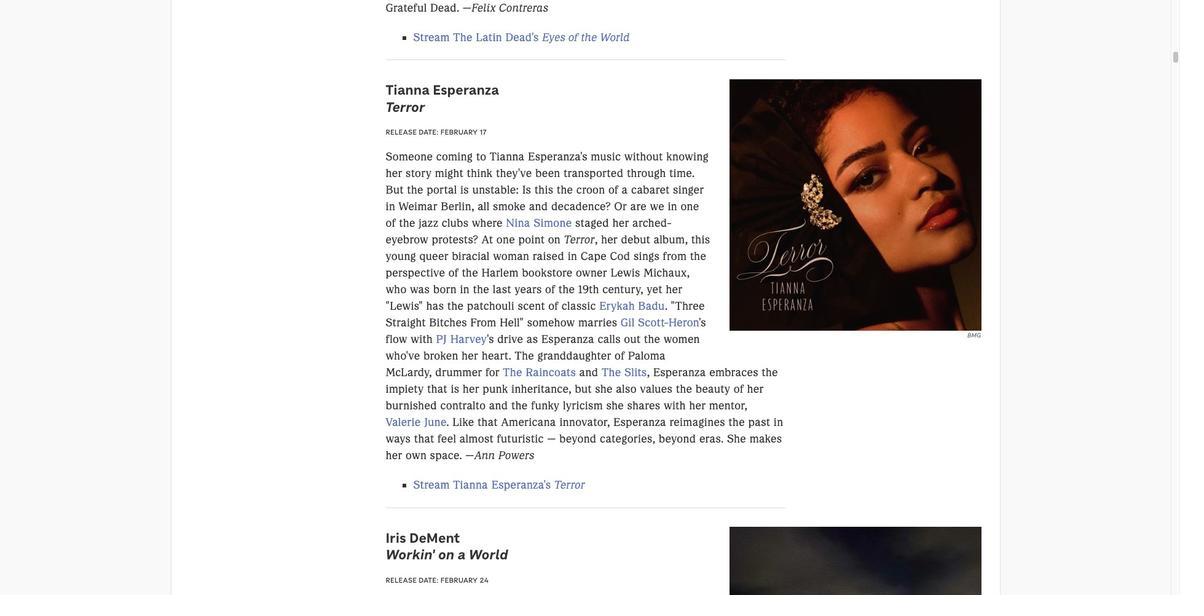 Task type: describe. For each thing, give the bounding box(es) containing it.
the inside . like that americana innovator, esperanza reimagines the past in ways that feel almost futuristic — beyond categories, beyond eras. she makes her own space. —
[[729, 416, 745, 429]]

eyebrow
[[386, 233, 429, 247]]

scent
[[518, 300, 545, 313]]

is inside , esperanza embraces the impiety that is her punk inheritance, but she also values the beauty of her burnished contralto and the funky lyricism she shares with her mentor, valerie june
[[451, 382, 459, 396]]

also
[[616, 382, 637, 396]]

been
[[535, 167, 560, 180]]

world inside iris dement workin' on a world
[[469, 546, 508, 563]]

valerie june link
[[386, 416, 446, 429]]

that inside , esperanza embraces the impiety that is her punk inheritance, but she also values the beauty of her burnished contralto and the funky lyricism she shares with her mentor, valerie june
[[427, 382, 448, 396]]

broken
[[424, 349, 458, 363]]

stream tianna esperanza's terror
[[413, 478, 585, 492]]

protests?
[[432, 233, 478, 247]]

embraces
[[710, 366, 759, 379]]

, for esperanza
[[647, 366, 650, 379]]

to
[[476, 150, 486, 164]]

arched-
[[633, 217, 672, 230]]

smoke
[[493, 200, 526, 213]]

of inside , esperanza embraces the impiety that is her punk inheritance, but she also values the beauty of her burnished contralto and the funky lyricism she shares with her mentor, valerie june
[[734, 382, 744, 396]]

pj harvey
[[436, 333, 487, 346]]

iris dement, workin' on a world image
[[730, 527, 981, 595]]

granddaughter
[[538, 349, 611, 363]]

her up "cod"
[[601, 233, 618, 247]]

music
[[591, 150, 621, 164]]

makes
[[750, 432, 782, 446]]

february for 24
[[441, 575, 478, 584]]

all
[[478, 200, 490, 213]]

stream for stream the latin dead's eyes of the world
[[413, 31, 450, 44]]

point
[[519, 233, 545, 247]]

without
[[624, 150, 663, 164]]

17
[[480, 127, 487, 137]]

perspective
[[386, 266, 445, 280]]

of right eyes
[[569, 31, 578, 44]]

own
[[406, 449, 427, 462]]

1 horizontal spatial —
[[547, 432, 556, 446]]

croon
[[577, 183, 605, 197]]

1 beyond from the left
[[559, 432, 597, 446]]

one inside staged her arched- eyebrow protests? at one point on
[[497, 233, 515, 247]]

or
[[614, 200, 627, 213]]

erykah badu
[[599, 300, 665, 313]]

, esperanza embraces the impiety that is her punk inheritance, but she also values the beauty of her burnished contralto and the funky lyricism she shares with her mentor, valerie june
[[386, 366, 778, 429]]

1 vertical spatial she
[[606, 399, 624, 413]]

esperanza inside . like that americana innovator, esperanza reimagines the past in ways that feel almost futuristic — beyond categories, beyond eras. she makes her own space. —
[[613, 416, 667, 429]]

gil scott-heron
[[621, 316, 699, 330]]

"three
[[671, 300, 705, 313]]

nina
[[506, 217, 530, 230]]

the inside 's drive as esperanza calls out the women who've broken her heart. the granddaughter of paloma mclardy, drummer for
[[644, 333, 661, 346]]

the up also
[[602, 366, 621, 379]]

. for like
[[446, 416, 449, 429]]

a inside iris dement workin' on a world
[[458, 546, 466, 563]]

harvey
[[450, 333, 487, 346]]

debut
[[621, 233, 651, 247]]

out
[[624, 333, 641, 346]]

simone
[[534, 217, 572, 230]]

1 horizontal spatial world
[[600, 31, 630, 44]]

straight
[[386, 316, 426, 330]]

contreras
[[499, 1, 549, 15]]

date: for release date: february 24
[[419, 575, 439, 584]]

release for release date: february 24
[[386, 575, 417, 584]]

eras.
[[700, 432, 724, 446]]

and inside , esperanza embraces the impiety that is her punk inheritance, but she also values the beauty of her burnished contralto and the funky lyricism she shares with her mentor, valerie june
[[489, 399, 508, 413]]

the up patchouli
[[473, 283, 489, 296]]

values
[[640, 382, 673, 396]]

february for 17
[[441, 127, 478, 137]]

1 vertical spatial that
[[478, 416, 498, 429]]

might
[[435, 167, 464, 180]]

tianna inside tianna esperanza terror
[[386, 81, 430, 98]]

release date: february 24
[[386, 575, 489, 584]]

cabaret
[[631, 183, 670, 197]]

americana
[[501, 416, 556, 429]]

2 beyond from the left
[[659, 432, 696, 446]]

her inside someone coming to tianna esperanza's music without knowing her story might think they've been transported through time. but the portal is unstable: is this the croon of a cabaret singer in weimar berlin, all smoke and decadence? or are we in one of the jazz clubs where
[[386, 167, 402, 180]]

century,
[[603, 283, 644, 296]]

from
[[470, 316, 496, 330]]

this inside someone coming to tianna esperanza's music without knowing her story might think they've been transported through time. but the portal is unstable: is this the croon of a cabaret singer in weimar berlin, all smoke and decadence? or are we in one of the jazz clubs where
[[535, 183, 554, 197]]

esperanza inside 's drive as esperanza calls out the women who've broken her heart. the granddaughter of paloma mclardy, drummer for
[[541, 333, 594, 346]]

unstable:
[[472, 183, 519, 197]]

of inside 's drive as esperanza calls out the women who've broken her heart. the granddaughter of paloma mclardy, drummer for
[[615, 349, 625, 363]]

's for 's flow with
[[699, 316, 706, 330]]

esperanza inside , esperanza embraces the impiety that is her punk inheritance, but she also values the beauty of her burnished contralto and the funky lyricism she shares with her mentor, valerie june
[[653, 366, 706, 379]]

her inside 's drive as esperanza calls out the women who've broken her heart. the granddaughter of paloma mclardy, drummer for
[[462, 349, 478, 363]]

eyes
[[542, 31, 566, 44]]

coming
[[436, 150, 473, 164]]

bookstore
[[522, 266, 573, 280]]

this inside , her debut album, this young queer biracial woman raised in cape cod sings from the perspective of the harlem bookstore owner lewis michaux, who was born in the last years of the 19th century, yet her "lewis" has the patchouli scent of classic
[[691, 233, 710, 247]]

2 vertical spatial that
[[414, 432, 434, 446]]

drive
[[497, 333, 523, 346]]

who've
[[386, 349, 420, 363]]

flow
[[386, 333, 408, 346]]

harlem
[[482, 266, 519, 280]]

years
[[515, 283, 542, 296]]

tianna inside someone coming to tianna esperanza's music without knowing her story might think they've been transported through time. but the portal is unstable: is this the croon of a cabaret singer in weimar berlin, all smoke and decadence? or are we in one of the jazz clubs where
[[490, 150, 525, 164]]

one inside someone coming to tianna esperanza's music without knowing her story might think they've been transported through time. but the portal is unstable: is this the croon of a cabaret singer in weimar berlin, all smoke and decadence? or are we in one of the jazz clubs where
[[681, 200, 699, 213]]

1 vertical spatial terror
[[564, 233, 595, 247]]

beauty
[[696, 382, 731, 396]]

time.
[[669, 167, 695, 180]]

almost
[[460, 432, 494, 446]]

esperanza's inside someone coming to tianna esperanza's music without knowing her story might think they've been transported through time. but the portal is unstable: is this the croon of a cabaret singer in weimar berlin, all smoke and decadence? or are we in one of the jazz clubs where
[[528, 150, 588, 164]]

erykah badu link
[[599, 300, 665, 313]]

her up contralto
[[463, 382, 479, 396]]

release for release date: february 17
[[386, 127, 417, 137]]

the up classic
[[559, 283, 575, 296]]

1 vertical spatial esperanza's
[[492, 478, 551, 492]]

knowing
[[666, 150, 709, 164]]

innovator,
[[560, 416, 610, 429]]

futuristic
[[497, 432, 544, 446]]

esperanza inside tianna esperanza terror
[[433, 81, 499, 98]]

valerie
[[386, 416, 421, 429]]

last
[[493, 283, 511, 296]]

reimagines
[[670, 416, 725, 429]]

bitches
[[429, 316, 467, 330]]

felix
[[472, 1, 496, 15]]

the slits link
[[602, 366, 647, 379]]

a inside someone coming to tianna esperanza's music without knowing her story might think they've been transported through time. but the portal is unstable: is this the croon of a cabaret singer in weimar berlin, all smoke and decadence? or are we in one of the jazz clubs where
[[622, 183, 628, 197]]

we
[[650, 200, 665, 213]]

dement
[[409, 529, 460, 546]]

someone
[[386, 150, 433, 164]]

heart.
[[482, 349, 512, 363]]

heron
[[669, 316, 699, 330]]

the right eyes
[[581, 31, 597, 44]]



Task type: locate. For each thing, give the bounding box(es) containing it.
0 horizontal spatial on
[[438, 546, 454, 563]]

on inside staged her arched- eyebrow protests? at one point on
[[548, 233, 561, 247]]

0 vertical spatial esperanza's
[[528, 150, 588, 164]]

tianna down the ann
[[453, 478, 488, 492]]

1 date: from the top
[[419, 127, 439, 137]]

yet
[[647, 283, 663, 296]]

a up or
[[622, 183, 628, 197]]

weimar
[[399, 200, 438, 213]]

0 vertical spatial she
[[595, 382, 613, 396]]

2 stream from the top
[[413, 478, 450, 492]]

tianna esperanza terror
[[386, 81, 499, 115]]

somehow
[[527, 316, 575, 330]]

, down the paloma
[[647, 366, 650, 379]]

0 vertical spatial one
[[681, 200, 699, 213]]

is
[[460, 183, 469, 197], [451, 382, 459, 396]]

workin'
[[386, 546, 435, 563]]

0 vertical spatial release
[[386, 127, 417, 137]]

with inside 's flow with
[[411, 333, 433, 346]]

impiety
[[386, 382, 424, 396]]

0 vertical spatial a
[[622, 183, 628, 197]]

scott-
[[638, 316, 669, 330]]

1 february from the top
[[441, 127, 478, 137]]

. up gil scott-heron link
[[665, 300, 668, 313]]

1 vertical spatial world
[[469, 546, 508, 563]]

is
[[522, 183, 531, 197]]

she right but
[[595, 382, 613, 396]]

berlin,
[[441, 200, 474, 213]]

on up release date: february 24
[[438, 546, 454, 563]]

0 horizontal spatial a
[[458, 546, 466, 563]]

the left latin
[[453, 31, 473, 44]]

esperanza down shares
[[613, 416, 667, 429]]

date: for release date: february 17
[[419, 127, 439, 137]]

queer
[[420, 250, 449, 263]]

with left pj
[[411, 333, 433, 346]]

that down drummer
[[427, 382, 448, 396]]

at
[[482, 233, 493, 247]]

of up 'eyebrow'
[[386, 217, 396, 230]]

image credit element
[[730, 331, 981, 340]]

0 vertical spatial with
[[411, 333, 433, 346]]

in inside . like that americana innovator, esperanza reimagines the past in ways that feel almost futuristic — beyond categories, beyond eras. she makes her own space. —
[[774, 416, 783, 429]]

marries
[[578, 316, 617, 330]]

pj harvey link
[[436, 333, 487, 346]]

1 vertical spatial stream
[[413, 478, 450, 492]]

stream for stream tianna esperanza's terror
[[413, 478, 450, 492]]

the up she
[[729, 416, 745, 429]]

1 vertical spatial on
[[438, 546, 454, 563]]

has
[[426, 300, 444, 313]]

terror inside tianna esperanza terror
[[386, 98, 425, 115]]

february left '24'
[[441, 575, 478, 584]]

classic
[[562, 300, 596, 313]]

the right "embraces"
[[762, 366, 778, 379]]

1 horizontal spatial and
[[529, 200, 548, 213]]

owner
[[576, 266, 607, 280]]

0 horizontal spatial this
[[535, 183, 554, 197]]

2 february from the top
[[441, 575, 478, 584]]

's down "three
[[699, 316, 706, 330]]

—
[[547, 432, 556, 446], [466, 449, 474, 462]]

terror up release date: february 17
[[386, 98, 425, 115]]

, inside , her debut album, this young queer biracial woman raised in cape cod sings from the perspective of the harlem bookstore owner lewis michaux, who was born in the last years of the 19th century, yet her "lewis" has the patchouli scent of classic
[[595, 233, 598, 247]]

1 vertical spatial .
[[446, 416, 449, 429]]

singer
[[673, 183, 704, 197]]

's up the heart.
[[487, 333, 494, 346]]

her down "ways"
[[386, 449, 402, 462]]

world
[[600, 31, 630, 44], [469, 546, 508, 563]]

. "three straight bitches from hell" somehow marries
[[386, 300, 705, 330]]

the up 'eyebrow'
[[399, 217, 415, 230]]

on inside iris dement workin' on a world
[[438, 546, 454, 563]]

erykah
[[599, 300, 635, 313]]

1 vertical spatial ,
[[647, 366, 650, 379]]

that up own
[[414, 432, 434, 446]]

0 horizontal spatial and
[[489, 399, 508, 413]]

date: up the someone
[[419, 127, 439, 137]]

0 vertical spatial date:
[[419, 127, 439, 137]]

's inside 's flow with
[[699, 316, 706, 330]]

's drive as esperanza calls out the women who've broken her heart. the granddaughter of paloma mclardy, drummer for
[[386, 333, 700, 379]]

0 vertical spatial and
[[529, 200, 548, 213]]

0 horizontal spatial is
[[451, 382, 459, 396]]

the up americana
[[512, 399, 528, 413]]

punk
[[483, 382, 508, 396]]

0 horizontal spatial —
[[466, 449, 474, 462]]

beyond down "reimagines"
[[659, 432, 696, 446]]

a up release date: february 24
[[458, 546, 466, 563]]

1 horizontal spatial ,
[[647, 366, 650, 379]]

powers
[[498, 449, 535, 462]]

world right eyes
[[600, 31, 630, 44]]

one down singer at top right
[[681, 200, 699, 213]]

0 horizontal spatial one
[[497, 233, 515, 247]]

— down almost
[[466, 449, 474, 462]]

2 horizontal spatial and
[[579, 366, 598, 379]]

on
[[548, 233, 561, 247], [438, 546, 454, 563]]

of up the slits link
[[615, 349, 625, 363]]

esperanza up 17
[[433, 81, 499, 98]]

biracial
[[452, 250, 490, 263]]

's for 's drive as esperanza calls out the women who've broken her heart. the granddaughter of paloma mclardy, drummer for
[[487, 333, 494, 346]]

ways
[[386, 432, 411, 446]]

1 vertical spatial is
[[451, 382, 459, 396]]

transported
[[564, 167, 624, 180]]

0 vertical spatial world
[[600, 31, 630, 44]]

0 vertical spatial .
[[665, 300, 668, 313]]

0 vertical spatial february
[[441, 127, 478, 137]]

release date: february 17
[[386, 127, 487, 137]]

esperanza up granddaughter
[[541, 333, 594, 346]]

woman
[[493, 250, 530, 263]]

story
[[406, 167, 432, 180]]

0 vertical spatial this
[[535, 183, 554, 197]]

ann
[[474, 449, 495, 462]]

1 horizontal spatial beyond
[[659, 432, 696, 446]]

,
[[595, 233, 598, 247], [647, 366, 650, 379]]

are
[[630, 200, 647, 213]]

1 vertical spatial tianna
[[490, 150, 525, 164]]

her inside . like that americana innovator, esperanza reimagines the past in ways that feel almost futuristic — beyond categories, beyond eras. she makes her own space. —
[[386, 449, 402, 462]]

1 vertical spatial release
[[386, 575, 417, 584]]

of down bookstore at left top
[[545, 283, 555, 296]]

1 horizontal spatial tianna
[[453, 478, 488, 492]]

june
[[424, 416, 446, 429]]

and down punk on the bottom
[[489, 399, 508, 413]]

of up or
[[609, 183, 619, 197]]

2 date: from the top
[[419, 575, 439, 584]]

her down or
[[613, 217, 629, 230]]

nina simone link
[[506, 217, 572, 230]]

tianna up release date: february 17
[[386, 81, 430, 98]]

felix contreras
[[472, 1, 549, 15]]

in left cape
[[568, 250, 577, 263]]

the down scott-
[[644, 333, 661, 346]]

beyond
[[559, 432, 597, 446], [659, 432, 696, 446]]

born
[[433, 283, 457, 296]]

of down "embraces"
[[734, 382, 744, 396]]

1 horizontal spatial a
[[622, 183, 628, 197]]

was
[[410, 283, 430, 296]]

1 vertical spatial —
[[466, 449, 474, 462]]

from
[[663, 250, 687, 263]]

dead's
[[506, 31, 539, 44]]

her inside staged her arched- eyebrow protests? at one point on
[[613, 217, 629, 230]]

0 horizontal spatial .
[[446, 416, 449, 429]]

in right born
[[460, 283, 470, 296]]

1 vertical spatial with
[[664, 399, 686, 413]]

this down the been
[[535, 183, 554, 197]]

1 horizontal spatial 's
[[699, 316, 706, 330]]

funky
[[531, 399, 560, 413]]

her up the but
[[386, 167, 402, 180]]

date: down the "workin'"
[[419, 575, 439, 584]]

the up decadence?
[[557, 183, 573, 197]]

raincoats
[[526, 366, 576, 379]]

beyond down innovator,
[[559, 432, 597, 446]]

her up "reimagines"
[[689, 399, 706, 413]]

the down biracial
[[462, 266, 478, 280]]

tianna up they've at the left top
[[490, 150, 525, 164]]

terror down staged
[[564, 233, 595, 247]]

0 vertical spatial 's
[[699, 316, 706, 330]]

patchouli
[[467, 300, 515, 313]]

and up nina simone 'link'
[[529, 200, 548, 213]]

the up the bitches
[[447, 300, 464, 313]]

release up the someone
[[386, 127, 417, 137]]

in down the but
[[386, 200, 395, 213]]

1 vertical spatial one
[[497, 233, 515, 247]]

1 horizontal spatial with
[[664, 399, 686, 413]]

stream left latin
[[413, 31, 450, 44]]

date:
[[419, 127, 439, 137], [419, 575, 439, 584]]

1 horizontal spatial .
[[665, 300, 668, 313]]

her down "harvey" at bottom
[[462, 349, 478, 363]]

one up woman
[[497, 233, 515, 247]]

2 vertical spatial tianna
[[453, 478, 488, 492]]

, inside , esperanza embraces the impiety that is her punk inheritance, but she also values the beauty of her burnished contralto and the funky lyricism she shares with her mentor, valerie june
[[647, 366, 650, 379]]

her down "embraces"
[[747, 382, 764, 396]]

portal
[[427, 183, 457, 197]]

in right past
[[774, 416, 783, 429]]

on down simone
[[548, 233, 561, 247]]

0 horizontal spatial world
[[469, 546, 508, 563]]

1 horizontal spatial is
[[460, 183, 469, 197]]

like
[[453, 416, 474, 429]]

the right 'values'
[[676, 382, 692, 396]]

0 vertical spatial —
[[547, 432, 556, 446]]

"lewis"
[[386, 300, 423, 313]]

. left "like"
[[446, 416, 449, 429]]

february left 17
[[441, 127, 478, 137]]

0 horizontal spatial with
[[411, 333, 433, 346]]

the inside 's drive as esperanza calls out the women who've broken her heart. the granddaughter of paloma mclardy, drummer for
[[515, 349, 534, 363]]

0 vertical spatial ,
[[595, 233, 598, 247]]

esperanza's down the powers
[[492, 478, 551, 492]]

0 vertical spatial is
[[460, 183, 469, 197]]

1 horizontal spatial on
[[548, 233, 561, 247]]

0 vertical spatial that
[[427, 382, 448, 396]]

1 horizontal spatial this
[[691, 233, 710, 247]]

release down the "workin'"
[[386, 575, 417, 584]]

that up almost
[[478, 416, 498, 429]]

gil
[[621, 316, 635, 330]]

0 vertical spatial stream
[[413, 31, 450, 44]]

stream down space.
[[413, 478, 450, 492]]

stream the latin dead's eyes of the world
[[413, 31, 630, 44]]

, up cape
[[595, 233, 598, 247]]

1 vertical spatial a
[[458, 546, 466, 563]]

0 horizontal spatial ,
[[595, 233, 598, 247]]

esperanza up 'values'
[[653, 366, 706, 379]]

.
[[665, 300, 668, 313], [446, 416, 449, 429]]

1 horizontal spatial one
[[681, 200, 699, 213]]

esperanza's
[[528, 150, 588, 164], [492, 478, 551, 492]]

mentor,
[[709, 399, 748, 413]]

slits
[[625, 366, 647, 379]]

of up somehow
[[548, 300, 558, 313]]

0 horizontal spatial 's
[[487, 333, 494, 346]]

she
[[727, 432, 746, 446]]

2 horizontal spatial tianna
[[490, 150, 525, 164]]

world up '24'
[[469, 546, 508, 563]]

ann powers
[[474, 449, 535, 462]]

1 vertical spatial date:
[[419, 575, 439, 584]]

's inside 's drive as esperanza calls out the women who've broken her heart. the granddaughter of paloma mclardy, drummer for
[[487, 333, 494, 346]]

women
[[664, 333, 700, 346]]

staged
[[575, 217, 609, 230]]

pj
[[436, 333, 447, 346]]

in right we
[[668, 200, 677, 213]]

the up weimar
[[407, 183, 423, 197]]

and up but
[[579, 366, 598, 379]]

, for her
[[595, 233, 598, 247]]

she down also
[[606, 399, 624, 413]]

that
[[427, 382, 448, 396], [478, 416, 498, 429], [414, 432, 434, 446]]

where
[[472, 217, 503, 230]]

categories,
[[600, 432, 656, 446]]

2 release from the top
[[386, 575, 417, 584]]

1 vertical spatial february
[[441, 575, 478, 584]]

with down 'values'
[[664, 399, 686, 413]]

release
[[386, 127, 417, 137], [386, 575, 417, 584]]

is up 'berlin,'
[[460, 183, 469, 197]]

terror down . like that americana innovator, esperanza reimagines the past in ways that feel almost futuristic — beyond categories, beyond eras. she makes her own space. —
[[554, 478, 585, 492]]

1 vertical spatial this
[[691, 233, 710, 247]]

with inside , esperanza embraces the impiety that is her punk inheritance, but she also values the beauty of her burnished contralto and the funky lyricism she shares with her mentor, valerie june
[[664, 399, 686, 413]]

the right the from
[[690, 250, 707, 263]]

. inside . "three straight bitches from hell" somehow marries
[[665, 300, 668, 313]]

who
[[386, 283, 407, 296]]

0 horizontal spatial tianna
[[386, 81, 430, 98]]

paloma
[[628, 349, 666, 363]]

gil scott-heron link
[[621, 316, 699, 330]]

2 vertical spatial and
[[489, 399, 508, 413]]

contralto
[[440, 399, 486, 413]]

and inside someone coming to tianna esperanza's music without knowing her story might think they've been transported through time. but the portal is unstable: is this the croon of a cabaret singer in weimar berlin, all smoke and decadence? or are we in one of the jazz clubs where
[[529, 200, 548, 213]]

esperanza's up the been
[[528, 150, 588, 164]]

1 vertical spatial and
[[579, 366, 598, 379]]

is inside someone coming to tianna esperanza's music without knowing her story might think they've been transported through time. but the portal is unstable: is this the croon of a cabaret singer in weimar berlin, all smoke and decadence? or are we in one of the jazz clubs where
[[460, 183, 469, 197]]

1 vertical spatial 's
[[487, 333, 494, 346]]

the
[[581, 31, 597, 44], [407, 183, 423, 197], [557, 183, 573, 197], [399, 217, 415, 230], [690, 250, 707, 263], [462, 266, 478, 280], [473, 283, 489, 296], [559, 283, 575, 296], [447, 300, 464, 313], [644, 333, 661, 346], [762, 366, 778, 379], [676, 382, 692, 396], [512, 399, 528, 413], [729, 416, 745, 429]]

iris
[[386, 529, 406, 546]]

0 horizontal spatial beyond
[[559, 432, 597, 446]]

space.
[[430, 449, 462, 462]]

of up born
[[449, 266, 459, 280]]

— down americana
[[547, 432, 556, 446]]

is down drummer
[[451, 382, 459, 396]]

her down michaux, on the right
[[666, 283, 683, 296]]

clubs
[[442, 217, 469, 230]]

0 vertical spatial on
[[548, 233, 561, 247]]

staged her arched- eyebrow protests? at one point on
[[386, 217, 672, 247]]

1 stream from the top
[[413, 31, 450, 44]]

0 vertical spatial tianna
[[386, 81, 430, 98]]

the down as
[[515, 349, 534, 363]]

february
[[441, 127, 478, 137], [441, 575, 478, 584]]

tianna esperanza, terror image
[[730, 79, 981, 331]]

drummer
[[435, 366, 482, 379]]

0 vertical spatial terror
[[386, 98, 425, 115]]

. for "three
[[665, 300, 668, 313]]

this right album,
[[691, 233, 710, 247]]

2 vertical spatial terror
[[554, 478, 585, 492]]

the right the for
[[503, 366, 523, 379]]

. inside . like that americana innovator, esperanza reimagines the past in ways that feel almost futuristic — beyond categories, beyond eras. she makes her own space. —
[[446, 416, 449, 429]]

1 release from the top
[[386, 127, 417, 137]]

michaux,
[[644, 266, 690, 280]]



Task type: vqa. For each thing, say whether or not it's contained in the screenshot.
the its within the is a triumphant declaration of independence that rightly revels in its own beauty.
no



